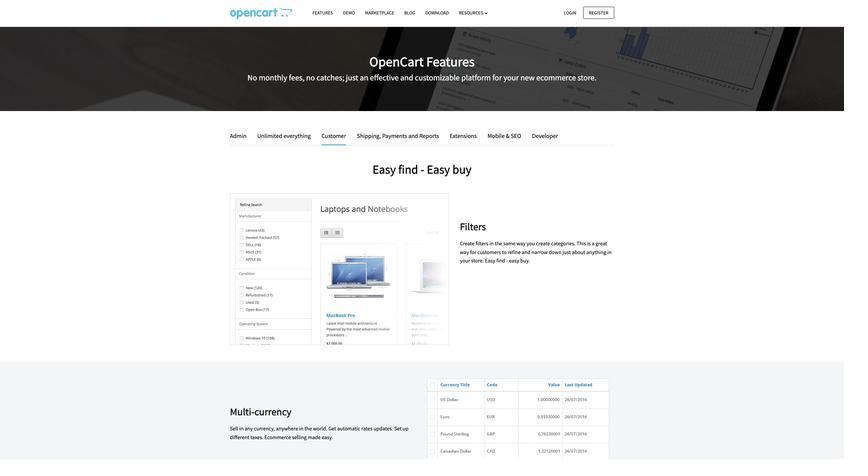 Task type: locate. For each thing, give the bounding box(es) containing it.
anywhere
[[276, 426, 298, 432]]

0 vertical spatial find
[[398, 162, 418, 177]]

0 vertical spatial and
[[400, 72, 413, 83]]

your inside opencart features no monthly fees, no catches; just an effective and customizable platform for your new ecommerce store.
[[504, 72, 519, 83]]

way left you
[[517, 240, 526, 247]]

0 horizontal spatial just
[[346, 72, 358, 83]]

store. down customers
[[471, 257, 484, 264]]

anything
[[586, 249, 606, 256]]

multi-currency
[[230, 406, 291, 418]]

resources
[[459, 10, 484, 16]]

0 vertical spatial just
[[346, 72, 358, 83]]

features up customizable
[[426, 53, 475, 70]]

effective
[[370, 72, 399, 83]]

features left demo
[[313, 10, 333, 16]]

and down opencart
[[400, 72, 413, 83]]

in
[[489, 240, 494, 247], [607, 249, 612, 256], [239, 426, 244, 432], [299, 426, 303, 432]]

and up buy.
[[522, 249, 531, 256]]

way down create
[[460, 249, 469, 256]]

1 vertical spatial find
[[496, 257, 505, 264]]

just inside create filters in the same way you create categories. this is a great way for customers to refine and narrow down just about anything in your store. easy find - easy buy.
[[563, 249, 571, 256]]

1 vertical spatial for
[[470, 249, 476, 256]]

about
[[572, 249, 585, 256]]

just down categories.
[[563, 249, 571, 256]]

1 vertical spatial the
[[304, 426, 312, 432]]

1 horizontal spatial find
[[496, 257, 505, 264]]

developer link
[[527, 131, 558, 141]]

0 vertical spatial for
[[492, 72, 502, 83]]

categories.
[[551, 240, 576, 247]]

the up made
[[304, 426, 312, 432]]

for right platform
[[492, 72, 502, 83]]

is
[[587, 240, 591, 247]]

features
[[313, 10, 333, 16], [426, 53, 475, 70]]

1 vertical spatial store.
[[471, 257, 484, 264]]

great
[[596, 240, 607, 247]]

0 vertical spatial the
[[495, 240, 502, 247]]

-
[[421, 162, 424, 177], [506, 257, 508, 264]]

1 horizontal spatial just
[[563, 249, 571, 256]]

0 horizontal spatial -
[[421, 162, 424, 177]]

store. right ecommerce
[[578, 72, 597, 83]]

0 vertical spatial your
[[504, 72, 519, 83]]

no
[[248, 72, 257, 83]]

made
[[308, 434, 321, 441]]

ecommerce
[[536, 72, 576, 83]]

the up the to
[[495, 240, 502, 247]]

marketplace
[[365, 10, 394, 16]]

1 horizontal spatial the
[[495, 240, 502, 247]]

0 horizontal spatial easy
[[373, 162, 396, 177]]

features link
[[307, 7, 338, 19]]

download link
[[420, 7, 454, 19]]

platform
[[461, 72, 491, 83]]

sell in any currency, anywhere in the world. get automatic rates updates. set up different taxes. ecommerce selling made easy.
[[230, 426, 409, 441]]

the
[[495, 240, 502, 247], [304, 426, 312, 432]]

0 horizontal spatial for
[[470, 249, 476, 256]]

1 horizontal spatial your
[[504, 72, 519, 83]]

find
[[398, 162, 418, 177], [496, 257, 505, 264]]

easy
[[509, 257, 519, 264]]

1 vertical spatial way
[[460, 249, 469, 256]]

demo link
[[338, 7, 360, 19]]

fees,
[[289, 72, 305, 83]]

just
[[346, 72, 358, 83], [563, 249, 571, 256]]

filters image
[[230, 194, 449, 345]]

buy.
[[520, 257, 530, 264]]

1 horizontal spatial easy
[[427, 162, 450, 177]]

and inside create filters in the same way you create categories. this is a great way for customers to refine and narrow down just about anything in your store. easy find - easy buy.
[[522, 249, 531, 256]]

for down create
[[470, 249, 476, 256]]

for inside create filters in the same way you create categories. this is a great way for customers to refine and narrow down just about anything in your store. easy find - easy buy.
[[470, 249, 476, 256]]

marketplace link
[[360, 7, 399, 19]]

your left new
[[504, 72, 519, 83]]

0 horizontal spatial features
[[313, 10, 333, 16]]

0 horizontal spatial the
[[304, 426, 312, 432]]

1 horizontal spatial store.
[[578, 72, 597, 83]]

1 horizontal spatial for
[[492, 72, 502, 83]]

taxes.
[[250, 434, 263, 441]]

&
[[506, 132, 510, 140]]

refine
[[508, 249, 521, 256]]

world.
[[313, 426, 327, 432]]

1 horizontal spatial -
[[506, 257, 508, 264]]

set
[[394, 426, 402, 432]]

1 vertical spatial and
[[408, 132, 418, 140]]

1 vertical spatial just
[[563, 249, 571, 256]]

0 vertical spatial way
[[517, 240, 526, 247]]

multi currency image
[[427, 379, 609, 460]]

0 vertical spatial store.
[[578, 72, 597, 83]]

monthly
[[259, 72, 287, 83]]

and left reports
[[408, 132, 418, 140]]

blog link
[[399, 7, 420, 19]]

ecommerce
[[264, 434, 291, 441]]

your down create
[[460, 257, 470, 264]]

an
[[360, 72, 368, 83]]

2 vertical spatial and
[[522, 249, 531, 256]]

2 horizontal spatial easy
[[485, 257, 495, 264]]

1 vertical spatial your
[[460, 257, 470, 264]]

mobile & seo link
[[483, 131, 526, 141]]

just inside opencart features no monthly fees, no catches; just an effective and customizable platform for your new ecommerce store.
[[346, 72, 358, 83]]

your inside create filters in the same way you create categories. this is a great way for customers to refine and narrow down just about anything in your store. easy find - easy buy.
[[460, 257, 470, 264]]

login
[[564, 10, 576, 16]]

seo
[[511, 132, 521, 140]]

store.
[[578, 72, 597, 83], [471, 257, 484, 264]]

admin link
[[230, 131, 252, 141]]

way
[[517, 240, 526, 247], [460, 249, 469, 256]]

blog
[[404, 10, 415, 16]]

automatic
[[337, 426, 360, 432]]

everything
[[284, 132, 311, 140]]

updates.
[[374, 426, 393, 432]]

0 horizontal spatial find
[[398, 162, 418, 177]]

easy.
[[322, 434, 333, 441]]

different
[[230, 434, 249, 441]]

store. inside opencart features no monthly fees, no catches; just an effective and customizable platform for your new ecommerce store.
[[578, 72, 597, 83]]

unlimited everything link
[[252, 131, 316, 141]]

extensions
[[450, 132, 477, 140]]

easy
[[373, 162, 396, 177], [427, 162, 450, 177], [485, 257, 495, 264]]

your
[[504, 72, 519, 83], [460, 257, 470, 264]]

customer
[[322, 132, 346, 140]]

sell
[[230, 426, 238, 432]]

the inside create filters in the same way you create categories. this is a great way for customers to refine and narrow down just about anything in your store. easy find - easy buy.
[[495, 240, 502, 247]]

to
[[502, 249, 507, 256]]

1 vertical spatial -
[[506, 257, 508, 264]]

easy find - easy buy
[[373, 162, 471, 177]]

download
[[425, 10, 449, 16]]

1 vertical spatial features
[[426, 53, 475, 70]]

for
[[492, 72, 502, 83], [470, 249, 476, 256]]

filters
[[460, 220, 486, 233]]

1 horizontal spatial features
[[426, 53, 475, 70]]

0 horizontal spatial store.
[[471, 257, 484, 264]]

0 horizontal spatial your
[[460, 257, 470, 264]]

0 vertical spatial features
[[313, 10, 333, 16]]

0 vertical spatial -
[[421, 162, 424, 177]]

create
[[536, 240, 550, 247]]

and
[[400, 72, 413, 83], [408, 132, 418, 140], [522, 249, 531, 256]]

just left an
[[346, 72, 358, 83]]



Task type: vqa. For each thing, say whether or not it's contained in the screenshot.
of
no



Task type: describe. For each thing, give the bounding box(es) containing it.
in right the anything
[[607, 249, 612, 256]]

shipping, payments and reports
[[357, 132, 439, 140]]

rates
[[361, 426, 372, 432]]

extensions link
[[445, 131, 482, 141]]

features inside opencart features no monthly fees, no catches; just an effective and customizable platform for your new ecommerce store.
[[426, 53, 475, 70]]

- inside create filters in the same way you create categories. this is a great way for customers to refine and narrow down just about anything in your store. easy find - easy buy.
[[506, 257, 508, 264]]

narrow
[[532, 249, 548, 256]]

customer link
[[316, 131, 351, 145]]

create filters in the same way you create categories. this is a great way for customers to refine and narrow down just about anything in your store. easy find - easy buy.
[[460, 240, 612, 264]]

in up "selling"
[[299, 426, 303, 432]]

opencart
[[369, 53, 424, 70]]

and inside opencart features no monthly fees, no catches; just an effective and customizable platform for your new ecommerce store.
[[400, 72, 413, 83]]

selling
[[292, 434, 307, 441]]

buy
[[452, 162, 471, 177]]

mobile & seo
[[488, 132, 521, 140]]

in up customers
[[489, 240, 494, 247]]

the inside sell in any currency, anywhere in the world. get automatic rates updates. set up different taxes. ecommerce selling made easy.
[[304, 426, 312, 432]]

get
[[328, 426, 336, 432]]

register link
[[583, 7, 614, 19]]

store. inside create filters in the same way you create categories. this is a great way for customers to refine and narrow down just about anything in your store. easy find - easy buy.
[[471, 257, 484, 264]]

1 horizontal spatial way
[[517, 240, 526, 247]]

customizable
[[415, 72, 460, 83]]

shipping,
[[357, 132, 381, 140]]

opencart features no monthly fees, no catches; just an effective and customizable platform for your new ecommerce store.
[[248, 53, 597, 83]]

admin
[[230, 132, 246, 140]]

resources link
[[454, 7, 493, 19]]

shipping, payments and reports link
[[352, 131, 444, 141]]

0 horizontal spatial way
[[460, 249, 469, 256]]

mobile
[[488, 132, 505, 140]]

for inside opencart features no monthly fees, no catches; just an effective and customizable platform for your new ecommerce store.
[[492, 72, 502, 83]]

login link
[[558, 7, 582, 19]]

filters
[[476, 240, 488, 247]]

currency
[[254, 406, 291, 418]]

unlimited everything
[[257, 132, 311, 140]]

opencart - features image
[[230, 7, 292, 19]]

a
[[592, 240, 594, 247]]

easy inside create filters in the same way you create categories. this is a great way for customers to refine and narrow down just about anything in your store. easy find - easy buy.
[[485, 257, 495, 264]]

up
[[403, 426, 409, 432]]

down
[[549, 249, 562, 256]]

customers
[[477, 249, 501, 256]]

in left any
[[239, 426, 244, 432]]

currency,
[[254, 426, 275, 432]]

multi-
[[230, 406, 254, 418]]

payments
[[382, 132, 407, 140]]

developer
[[532, 132, 558, 140]]

same
[[503, 240, 515, 247]]

any
[[245, 426, 253, 432]]

create
[[460, 240, 475, 247]]

reports
[[419, 132, 439, 140]]

unlimited
[[257, 132, 282, 140]]

this
[[577, 240, 586, 247]]

register
[[589, 10, 608, 16]]

catches;
[[317, 72, 344, 83]]

you
[[527, 240, 535, 247]]

demo
[[343, 10, 355, 16]]

new
[[520, 72, 535, 83]]

find inside create filters in the same way you create categories. this is a great way for customers to refine and narrow down just about anything in your store. easy find - easy buy.
[[496, 257, 505, 264]]

no
[[306, 72, 315, 83]]



